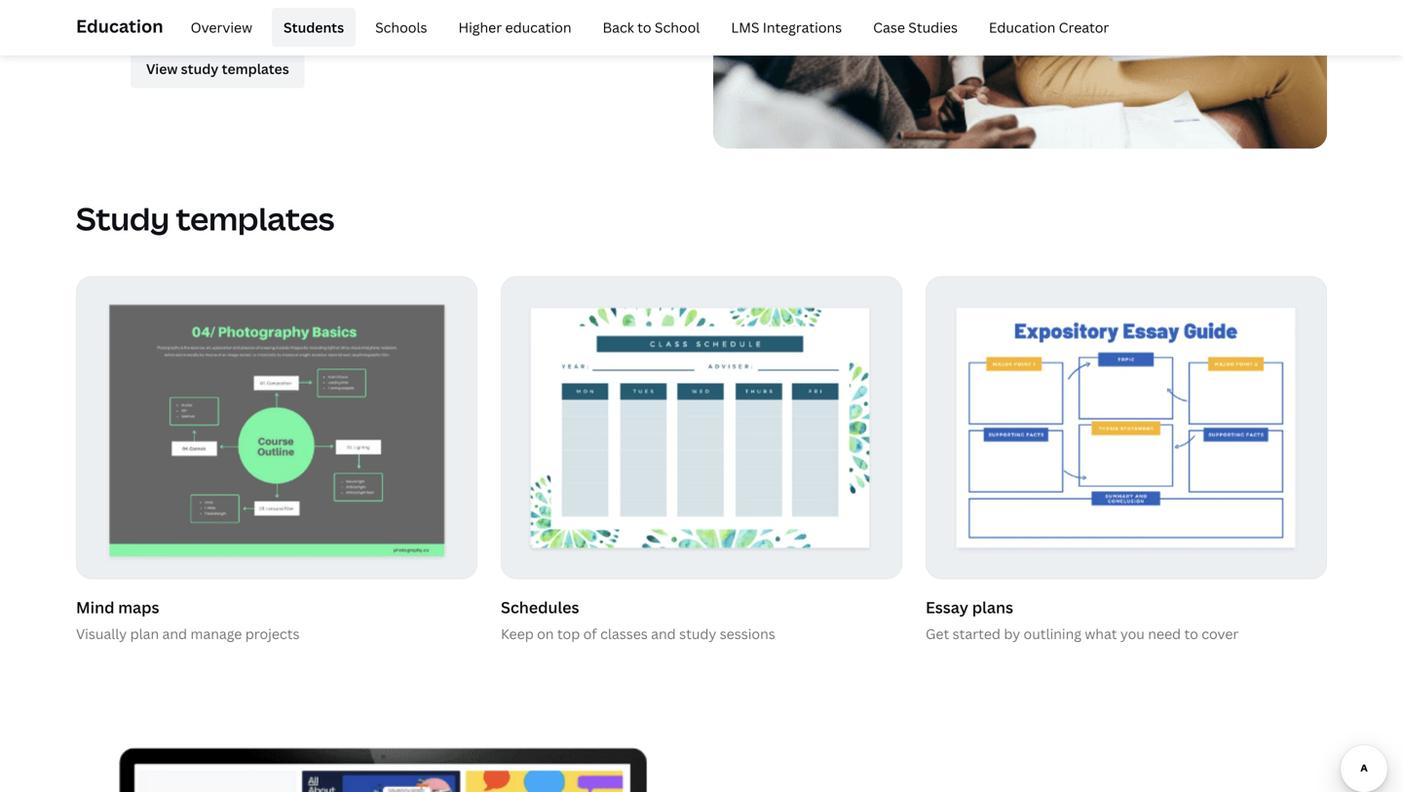 Task type: locate. For each thing, give the bounding box(es) containing it.
schedules
[[501, 597, 579, 618]]

education for education
[[76, 14, 163, 38]]

0 horizontal spatial and
[[162, 625, 187, 643]]

0 horizontal spatial to
[[638, 18, 652, 37]]

of
[[583, 625, 597, 643]]

study left sessions
[[679, 625, 717, 643]]

education left creator
[[989, 18, 1056, 37]]

education
[[76, 14, 163, 38], [989, 18, 1056, 37]]

overview link
[[179, 8, 264, 47]]

1 vertical spatial to
[[1185, 625, 1199, 643]]

study right view
[[181, 59, 219, 78]]

keep on top of classes and study sessions
[[501, 625, 776, 643]]

higher education
[[459, 18, 572, 37]]

and right classes
[[651, 625, 676, 643]]

0 vertical spatial to
[[638, 18, 652, 37]]

templates
[[222, 59, 289, 78], [176, 197, 335, 240]]

integrations
[[763, 18, 842, 37]]

creator
[[1059, 18, 1109, 37]]

to
[[638, 18, 652, 37], [1185, 625, 1199, 643]]

plan
[[130, 625, 159, 643]]

maps
[[118, 597, 159, 618]]

manage
[[191, 625, 242, 643]]

student schedule image
[[502, 277, 902, 579]]

higher
[[459, 18, 502, 37]]

plans
[[972, 597, 1014, 618]]

1 horizontal spatial education
[[989, 18, 1056, 37]]

case studies
[[873, 18, 958, 37]]

mind
[[76, 597, 114, 618]]

0 horizontal spatial education
[[76, 14, 163, 38]]

view
[[146, 59, 178, 78]]

to right the need
[[1185, 625, 1199, 643]]

need
[[1148, 625, 1181, 643]]

school
[[655, 18, 700, 37]]

case studies link
[[862, 8, 970, 47]]

education creator
[[989, 18, 1109, 37]]

and
[[162, 625, 187, 643], [651, 625, 676, 643]]

education up view
[[76, 14, 163, 38]]

study
[[181, 59, 219, 78], [679, 625, 717, 643]]

1 horizontal spatial and
[[651, 625, 676, 643]]

menu bar containing overview
[[171, 8, 1121, 47]]

0 horizontal spatial study
[[181, 59, 219, 78]]

to right back
[[638, 18, 652, 37]]

education inside menu bar
[[989, 18, 1056, 37]]

1 vertical spatial templates
[[176, 197, 335, 240]]

menu bar
[[171, 8, 1121, 47]]

higher education link
[[447, 8, 583, 47]]

essay plans
[[926, 597, 1014, 618]]

0 vertical spatial study
[[181, 59, 219, 78]]

education
[[505, 18, 572, 37]]

1 horizontal spatial study
[[679, 625, 717, 643]]

visually plan and manage projects
[[76, 625, 300, 643]]

lms
[[731, 18, 760, 37]]

and right plan
[[162, 625, 187, 643]]



Task type: describe. For each thing, give the bounding box(es) containing it.
you
[[1121, 625, 1145, 643]]

projects
[[245, 625, 300, 643]]

schools link
[[364, 8, 439, 47]]

student mind map image
[[77, 277, 477, 579]]

top
[[557, 625, 580, 643]]

view study templates
[[146, 59, 289, 78]]

education for education creator
[[989, 18, 1056, 37]]

education creator link
[[977, 8, 1121, 47]]

visually
[[76, 625, 127, 643]]

classes
[[600, 625, 648, 643]]

lms integrations
[[731, 18, 842, 37]]

mind maps
[[76, 597, 159, 618]]

keep
[[501, 625, 534, 643]]

student essay plan image
[[927, 277, 1326, 579]]

overview
[[191, 18, 252, 37]]

get
[[926, 625, 950, 643]]

1 horizontal spatial to
[[1185, 625, 1199, 643]]

cover
[[1202, 625, 1239, 643]]

on
[[537, 625, 554, 643]]

lms integrations link
[[720, 8, 854, 47]]

started
[[953, 625, 1001, 643]]

students
[[284, 18, 344, 37]]

0 vertical spatial templates
[[222, 59, 289, 78]]

by
[[1004, 625, 1021, 643]]

back
[[603, 18, 634, 37]]

essay
[[926, 597, 969, 618]]

2 and from the left
[[651, 625, 676, 643]]

study
[[76, 197, 170, 240]]

back to school link
[[591, 8, 712, 47]]

to inside menu bar
[[638, 18, 652, 37]]

schools
[[375, 18, 427, 37]]

case
[[873, 18, 905, 37]]

1 and from the left
[[162, 625, 187, 643]]

back to school
[[603, 18, 700, 37]]

outlining
[[1024, 625, 1082, 643]]

students link
[[272, 8, 356, 47]]

1 vertical spatial study
[[679, 625, 717, 643]]

get started by outlining what you need to cover
[[926, 625, 1239, 643]]

view study templates link
[[131, 49, 305, 88]]

study templates
[[76, 197, 335, 240]]

studies
[[909, 18, 958, 37]]

sessions
[[720, 625, 776, 643]]

what
[[1085, 625, 1117, 643]]



Task type: vqa. For each thing, say whether or not it's contained in the screenshot.
and
yes



